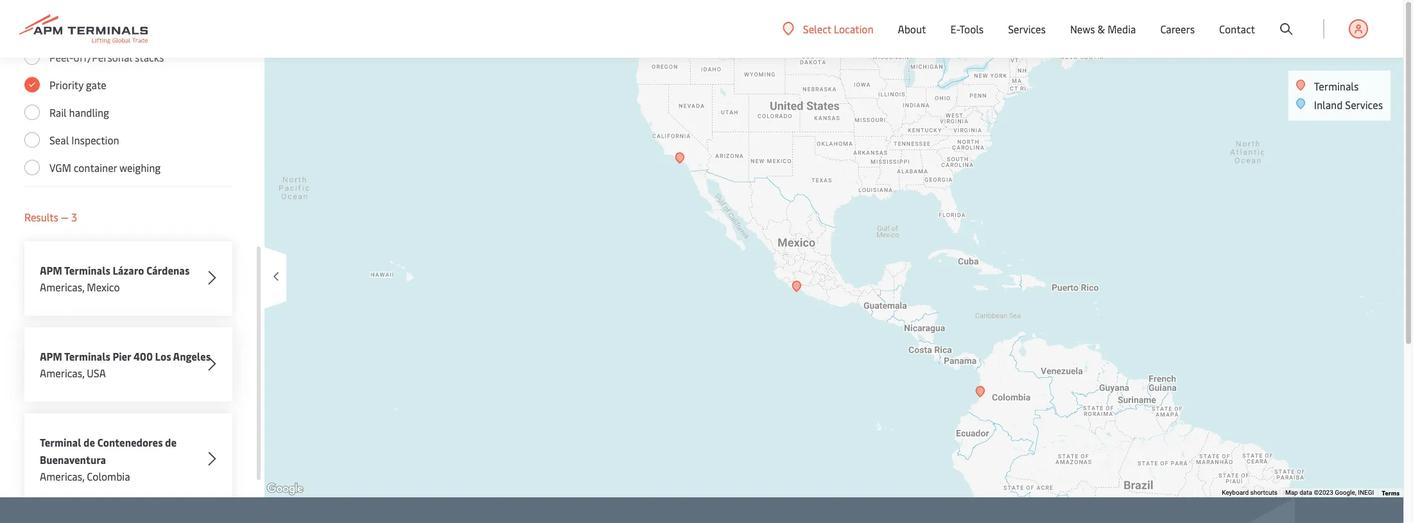 Task type: vqa. For each thing, say whether or not it's contained in the screenshot.
Careers
yes



Task type: describe. For each thing, give the bounding box(es) containing it.
VGM container weighing radio
[[24, 160, 40, 175]]

2 de from the left
[[165, 435, 177, 450]]

news
[[1071, 22, 1095, 36]]

rail handling
[[49, 105, 109, 119]]

terminal de contenedores de buenaventura americas, colombia
[[40, 435, 177, 484]]

Priority gate radio
[[24, 77, 40, 92]]

seal inspection
[[49, 133, 119, 147]]

services button
[[1009, 0, 1046, 58]]

©2023
[[1314, 489, 1334, 497]]

keyboard
[[1222, 489, 1249, 497]]

terminals for cárdenas
[[64, 263, 110, 277]]

angeles
[[173, 349, 211, 364]]

map region
[[231, 0, 1414, 523]]

apm terminals lázaro cárdenas americas, mexico
[[40, 263, 190, 294]]

Seal Inspection radio
[[24, 132, 40, 148]]

map data ©2023 google, inegi
[[1286, 489, 1375, 497]]

peel-off/personal stacks
[[49, 50, 164, 64]]

lázaro
[[113, 263, 144, 277]]

apm terminals pier 400 los angeles americas, usa
[[40, 349, 211, 380]]

contact
[[1220, 22, 1256, 36]]

e-tools
[[951, 22, 984, 36]]

pier
[[113, 349, 131, 364]]

gate
[[86, 78, 106, 92]]

map
[[1286, 489, 1299, 497]]

select location button
[[783, 22, 874, 36]]

careers button
[[1161, 0, 1195, 58]]

results
[[24, 210, 58, 224]]

colombia
[[87, 470, 130, 484]]

shortcuts
[[1251, 489, 1278, 497]]

usa
[[87, 366, 106, 380]]

Rail handling radio
[[24, 105, 40, 120]]

keyboard shortcuts button
[[1222, 489, 1278, 498]]

select location
[[803, 22, 874, 36]]

location
[[834, 22, 874, 36]]

americas, inside 'apm terminals lázaro cárdenas americas, mexico'
[[40, 280, 84, 294]]

terminals for 400
[[64, 349, 110, 364]]

los
[[155, 349, 171, 364]]

careers
[[1161, 22, 1195, 36]]

keyboard shortcuts
[[1222, 489, 1278, 497]]

inland
[[1315, 98, 1343, 112]]

news & media button
[[1071, 0, 1136, 58]]

news & media
[[1071, 22, 1136, 36]]

1 horizontal spatial services
[[1346, 98, 1383, 112]]



Task type: locate. For each thing, give the bounding box(es) containing it.
apm inside apm terminals pier 400 los angeles americas, usa
[[40, 349, 62, 364]]

apm
[[40, 263, 62, 277], [40, 349, 62, 364]]

terminals up mexico
[[64, 263, 110, 277]]

apm for apm terminals lázaro cárdenas
[[40, 263, 62, 277]]

2 apm from the top
[[40, 349, 62, 364]]

google image
[[264, 481, 306, 498]]

0 horizontal spatial services
[[1009, 22, 1046, 36]]

select
[[803, 22, 832, 36]]

2 vertical spatial terminals
[[64, 349, 110, 364]]

terminals
[[1315, 79, 1359, 93], [64, 263, 110, 277], [64, 349, 110, 364]]

seal
[[49, 133, 69, 147]]

services right tools
[[1009, 22, 1046, 36]]

0 horizontal spatial de
[[83, 435, 95, 450]]

about
[[898, 22, 926, 36]]

google,
[[1335, 489, 1357, 497]]

1 vertical spatial apm
[[40, 349, 62, 364]]

0 vertical spatial terminals
[[1315, 79, 1359, 93]]

terms
[[1382, 489, 1400, 498]]

0 vertical spatial apm
[[40, 263, 62, 277]]

de up buenaventura
[[83, 435, 95, 450]]

1 americas, from the top
[[40, 280, 84, 294]]

3
[[71, 210, 77, 224]]

off/personal
[[74, 50, 132, 64]]

1 apm from the top
[[40, 263, 62, 277]]

container
[[74, 161, 117, 175]]

inegi
[[1359, 489, 1375, 497]]

apm inside 'apm terminals lázaro cárdenas americas, mexico'
[[40, 263, 62, 277]]

mexico
[[87, 280, 120, 294]]

weighing
[[119, 161, 161, 175]]

0 vertical spatial services
[[1009, 22, 1046, 36]]

terms link
[[1382, 489, 1400, 498]]

1 horizontal spatial de
[[165, 435, 177, 450]]

terminal
[[40, 435, 81, 450]]

americas,
[[40, 280, 84, 294], [40, 366, 84, 380], [40, 470, 84, 484]]

services right inland
[[1346, 98, 1383, 112]]

rail
[[49, 105, 67, 119]]

cárdenas
[[146, 263, 190, 277]]

data
[[1300, 489, 1313, 497]]

media
[[1108, 22, 1136, 36]]

1 vertical spatial terminals
[[64, 263, 110, 277]]

terminals inside apm terminals pier 400 los angeles americas, usa
[[64, 349, 110, 364]]

peel-
[[49, 50, 74, 64]]

inspection
[[71, 133, 119, 147]]

—
[[61, 210, 69, 224]]

1 vertical spatial services
[[1346, 98, 1383, 112]]

terminals inside 'apm terminals lázaro cárdenas americas, mexico'
[[64, 263, 110, 277]]

terminals up usa
[[64, 349, 110, 364]]

priority
[[49, 78, 83, 92]]

vgm container weighing
[[49, 161, 161, 175]]

terminals up inland
[[1315, 79, 1359, 93]]

contact button
[[1220, 0, 1256, 58]]

americas, left usa
[[40, 366, 84, 380]]

results — 3
[[24, 210, 77, 224]]

buenaventura
[[40, 453, 106, 467]]

americas, inside apm terminals pier 400 los angeles americas, usa
[[40, 366, 84, 380]]

&
[[1098, 22, 1106, 36]]

americas, inside terminal de contenedores de buenaventura americas, colombia
[[40, 470, 84, 484]]

apm for apm terminals pier 400 los angeles
[[40, 349, 62, 364]]

americas, down buenaventura
[[40, 470, 84, 484]]

priority gate
[[49, 78, 106, 92]]

de right contenedores
[[165, 435, 177, 450]]

2 vertical spatial americas,
[[40, 470, 84, 484]]

e-tools button
[[951, 0, 984, 58]]

0 vertical spatial americas,
[[40, 280, 84, 294]]

about button
[[898, 0, 926, 58]]

e-
[[951, 22, 960, 36]]

handling
[[69, 105, 109, 119]]

3 americas, from the top
[[40, 470, 84, 484]]

stacks
[[135, 50, 164, 64]]

vgm
[[49, 161, 71, 175]]

tools
[[960, 22, 984, 36]]

de
[[83, 435, 95, 450], [165, 435, 177, 450]]

400
[[133, 349, 153, 364]]

2 americas, from the top
[[40, 366, 84, 380]]

services
[[1009, 22, 1046, 36], [1346, 98, 1383, 112]]

1 de from the left
[[83, 435, 95, 450]]

1 vertical spatial americas,
[[40, 366, 84, 380]]

inland services
[[1315, 98, 1383, 112]]

contenedores
[[97, 435, 163, 450]]

americas, left mexico
[[40, 280, 84, 294]]



